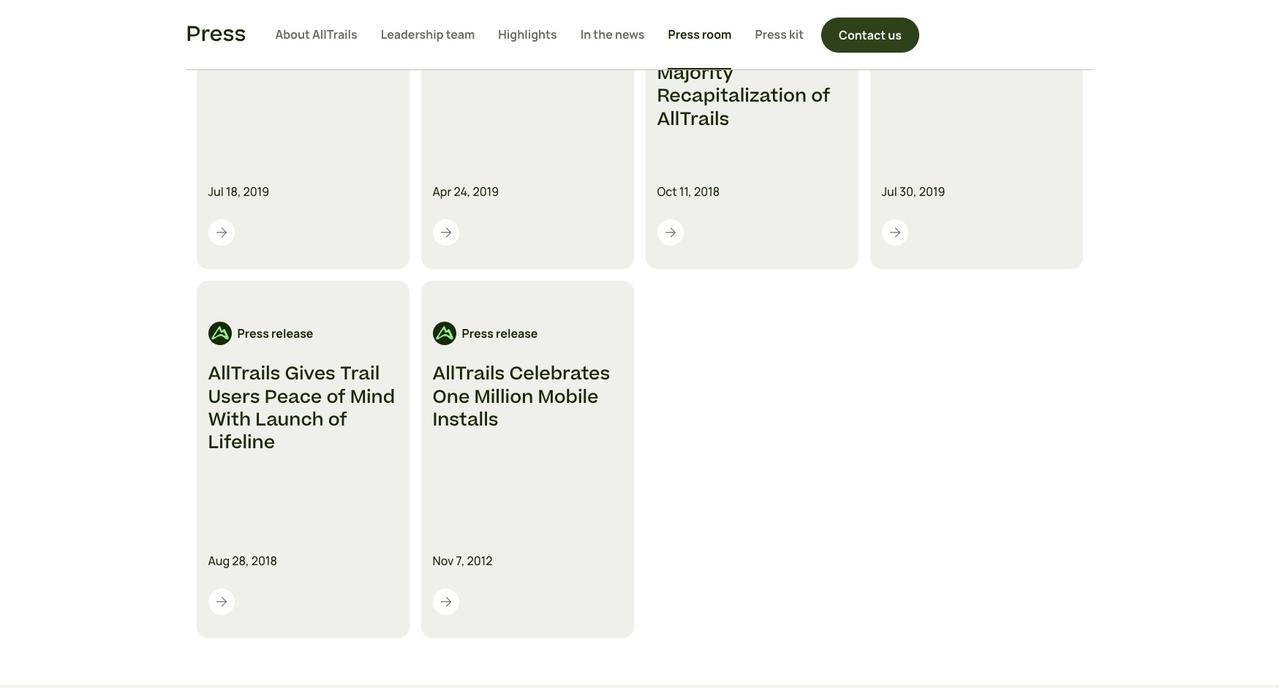 Task type: describe. For each thing, give the bounding box(es) containing it.
press card button image down aug
[[214, 595, 229, 609]]

alltrails inside button
[[312, 26, 358, 42]]

18,
[[226, 184, 241, 200]]

7,
[[456, 553, 465, 569]]

acquires for trails.com
[[296, 0, 377, 18]]

new
[[717, 15, 757, 41]]

contact
[[839, 27, 886, 43]]

leads
[[657, 15, 712, 41]]

press card button image for spectrum equity leads new investment and majority recapitalization of alltrails
[[663, 226, 678, 240]]

gpsies
[[882, 38, 947, 64]]

majority
[[657, 61, 734, 87]]

jul for alltrails® acquires trails.com
[[208, 184, 224, 200]]

in
[[581, 26, 591, 42]]

2018 for aug 28, 2018
[[251, 553, 277, 569]]

jul 30, 2019
[[882, 184, 945, 200]]

contact us link
[[822, 17, 920, 52]]

release for celebrates
[[496, 326, 538, 342]]

trail
[[340, 362, 380, 387]]

team
[[446, 26, 475, 42]]

release for gives
[[271, 326, 313, 342]]

30,
[[900, 184, 917, 200]]

peace
[[265, 384, 322, 410]]

one
[[433, 384, 470, 410]]

german
[[882, 15, 957, 41]]

leadership
[[381, 26, 444, 42]]

lifeline
[[208, 430, 275, 456]]

alltrails inside spectrum equity leads new investment and majority recapitalization of alltrails
[[657, 107, 730, 132]]

room
[[702, 26, 732, 42]]

28,
[[232, 553, 249, 569]]

press card button image down nov
[[439, 595, 453, 609]]

press kit button
[[755, 0, 804, 69]]

alltrails® acquires german trails app gpsies
[[882, 0, 1052, 64]]

news
[[615, 26, 645, 42]]

with
[[208, 407, 251, 433]]

11,
[[680, 184, 692, 200]]

aug 28, 2018
[[208, 553, 277, 569]]

alltrails acquires ifootpath
[[433, 0, 590, 41]]

press room button
[[668, 0, 732, 69]]

2019 for alltrails® acquires trails.com
[[243, 184, 269, 200]]

kit
[[789, 26, 804, 42]]

mind
[[350, 384, 395, 410]]

press kit
[[755, 26, 804, 42]]

alltrails for acquires
[[433, 0, 505, 18]]

gives
[[285, 362, 336, 387]]



Task type: vqa. For each thing, say whether or not it's contained in the screenshot.


Task type: locate. For each thing, give the bounding box(es) containing it.
2019 right 24,
[[473, 184, 499, 200]]

2 press release from the left
[[462, 326, 538, 342]]

jul left 30,
[[882, 184, 897, 200]]

1 horizontal spatial acquires
[[509, 0, 590, 18]]

0 horizontal spatial acquires
[[296, 0, 377, 18]]

1 horizontal spatial release
[[496, 326, 538, 342]]

about alltrails button
[[275, 0, 358, 69]]

million
[[474, 384, 533, 410]]

nov 7, 2012
[[433, 553, 493, 569]]

press release up million
[[462, 326, 538, 342]]

in the news
[[581, 26, 645, 42]]

ifootpath
[[433, 15, 522, 41]]

1 horizontal spatial alltrails®
[[882, 0, 965, 18]]

alltrails® up the about
[[208, 0, 291, 18]]

about alltrails
[[275, 26, 358, 42]]

alltrails inside alltrails celebrates one million mobile installs
[[433, 362, 505, 387]]

oct 11, 2018
[[657, 184, 720, 200]]

highlights button
[[498, 0, 557, 69]]

jul left "18,"
[[208, 184, 224, 200]]

of
[[811, 84, 830, 109], [327, 384, 346, 410], [328, 407, 347, 433]]

press card button image for alltrails® acquires trails.com
[[214, 226, 229, 240]]

tab list containing about alltrails
[[275, 0, 804, 69]]

of inside spectrum equity leads new investment and majority recapitalization of alltrails
[[811, 84, 830, 109]]

1 horizontal spatial 2019
[[473, 184, 499, 200]]

leadership team button
[[381, 0, 475, 69]]

3 2019 from the left
[[919, 184, 945, 200]]

alltrails® inside alltrails® acquires trails.com
[[208, 0, 291, 18]]

aug
[[208, 553, 230, 569]]

2 acquires from the left
[[509, 0, 590, 18]]

1 2019 from the left
[[243, 184, 269, 200]]

alltrails® acquires trails.com
[[208, 0, 377, 41]]

2 release from the left
[[496, 326, 538, 342]]

tab list
[[275, 0, 804, 69]]

2019 right "18,"
[[243, 184, 269, 200]]

press
[[186, 19, 246, 50], [668, 26, 700, 42], [755, 26, 787, 42], [237, 326, 269, 342], [462, 326, 494, 342]]

0 horizontal spatial alltrails®
[[208, 0, 291, 18]]

2019 for alltrails acquires ifootpath
[[473, 184, 499, 200]]

press inside button
[[668, 26, 700, 42]]

press release for gives
[[237, 326, 313, 342]]

1 horizontal spatial jul
[[882, 184, 897, 200]]

spectrum equity leads new investment and majority recapitalization of alltrails
[[657, 0, 830, 132]]

press room
[[668, 26, 732, 42]]

alltrails for gives
[[208, 362, 280, 387]]

0 vertical spatial 2018
[[694, 184, 720, 200]]

acquires for german
[[969, 0, 1050, 18]]

alltrails celebrates one million mobile installs
[[433, 362, 610, 433]]

jul for alltrails® acquires german trails app gpsies
[[882, 184, 897, 200]]

0 horizontal spatial release
[[271, 326, 313, 342]]

2 2019 from the left
[[473, 184, 499, 200]]

press card button image for alltrails acquires ifootpath
[[439, 226, 453, 240]]

acquires inside alltrails® acquires german trails app gpsies
[[969, 0, 1050, 18]]

release up celebrates
[[496, 326, 538, 342]]

press card button image down oct
[[663, 226, 678, 240]]

alltrails inside alltrails gives trail users peace of mind with launch of lifeline
[[208, 362, 280, 387]]

1 acquires from the left
[[296, 0, 377, 18]]

0 horizontal spatial 2019
[[243, 184, 269, 200]]

2 alltrails® from the left
[[882, 0, 965, 18]]

jul 18, 2019
[[208, 184, 269, 200]]

alltrails® inside alltrails® acquires german trails app gpsies
[[882, 0, 965, 18]]

alltrails for celebrates
[[433, 362, 505, 387]]

press inside button
[[755, 26, 787, 42]]

leadership team
[[381, 26, 475, 42]]

alltrails® for german
[[882, 0, 965, 18]]

press release up gives
[[237, 326, 313, 342]]

highlights
[[498, 26, 557, 42]]

us
[[888, 27, 902, 43]]

2019 for alltrails® acquires german trails app gpsies
[[919, 184, 945, 200]]

2 horizontal spatial acquires
[[969, 0, 1050, 18]]

24,
[[454, 184, 471, 200]]

nov
[[433, 553, 454, 569]]

0 horizontal spatial press release
[[237, 326, 313, 342]]

2018 right 11,
[[694, 184, 720, 200]]

press card button image for alltrails® acquires german trails app gpsies
[[888, 226, 902, 240]]

acquires inside alltrails acquires ifootpath
[[509, 0, 590, 18]]

press card button image down apr
[[439, 226, 453, 240]]

press card button image down "18,"
[[214, 226, 229, 240]]

about
[[275, 26, 310, 42]]

alltrails right the about
[[312, 26, 358, 42]]

2019
[[243, 184, 269, 200], [473, 184, 499, 200], [919, 184, 945, 200]]

alltrails
[[433, 0, 505, 18], [312, 26, 358, 42], [657, 107, 730, 132], [208, 362, 280, 387], [433, 362, 505, 387]]

dialog
[[0, 0, 1279, 688]]

mobile
[[538, 384, 599, 410]]

alltrails® for trails.com
[[208, 0, 291, 18]]

2012
[[467, 553, 493, 569]]

2 jul from the left
[[882, 184, 897, 200]]

celebrates
[[509, 362, 610, 387]]

and
[[767, 38, 802, 64]]

cookie consent banner dialog
[[18, 619, 1262, 671]]

acquires for ifootpath
[[509, 0, 590, 18]]

in the news button
[[581, 0, 645, 69]]

alltrails down majority
[[657, 107, 730, 132]]

apr
[[433, 184, 452, 200]]

alltrails up installs
[[433, 362, 505, 387]]

jul
[[208, 184, 224, 200], [882, 184, 897, 200]]

apr 24, 2019
[[433, 184, 499, 200]]

1 release from the left
[[271, 326, 313, 342]]

trails
[[961, 15, 1011, 41]]

1 alltrails® from the left
[[208, 0, 291, 18]]

release up gives
[[271, 326, 313, 342]]

2018 right 28,
[[251, 553, 277, 569]]

0 horizontal spatial 2018
[[251, 553, 277, 569]]

oct
[[657, 184, 677, 200]]

equity
[[754, 0, 812, 18]]

1 jul from the left
[[208, 184, 224, 200]]

users
[[208, 384, 260, 410]]

2018
[[694, 184, 720, 200], [251, 553, 277, 569]]

alltrails up with on the bottom left
[[208, 362, 280, 387]]

alltrails® up us
[[882, 0, 965, 18]]

release
[[271, 326, 313, 342], [496, 326, 538, 342]]

trails.com
[[208, 15, 303, 41]]

0 horizontal spatial jul
[[208, 184, 224, 200]]

alltrails®
[[208, 0, 291, 18], [882, 0, 965, 18]]

1 horizontal spatial 2018
[[694, 184, 720, 200]]

the
[[594, 26, 613, 42]]

spectrum
[[657, 0, 749, 18]]

alltrails inside alltrails acquires ifootpath
[[433, 0, 505, 18]]

acquires inside alltrails® acquires trails.com
[[296, 0, 377, 18]]

alltrails gives trail users peace of mind with launch of lifeline
[[208, 362, 395, 456]]

alltrails up team at the top left of page
[[433, 0, 505, 18]]

launch
[[256, 407, 324, 433]]

acquires
[[296, 0, 377, 18], [509, 0, 590, 18], [969, 0, 1050, 18]]

3 acquires from the left
[[969, 0, 1050, 18]]

app
[[1015, 15, 1052, 41]]

recapitalization
[[657, 84, 807, 109]]

installs
[[433, 407, 498, 433]]

1 horizontal spatial press release
[[462, 326, 538, 342]]

press card button image down 30,
[[888, 226, 902, 240]]

2 horizontal spatial 2019
[[919, 184, 945, 200]]

investment
[[657, 38, 762, 64]]

press release for celebrates
[[462, 326, 538, 342]]

1 press release from the left
[[237, 326, 313, 342]]

2018 for oct 11, 2018
[[694, 184, 720, 200]]

2019 right 30,
[[919, 184, 945, 200]]

press card button image
[[214, 226, 229, 240], [439, 226, 453, 240], [663, 226, 678, 240], [888, 226, 902, 240], [214, 595, 229, 609], [439, 595, 453, 609]]

1 vertical spatial 2018
[[251, 553, 277, 569]]

contact us
[[839, 27, 902, 43]]

press release
[[237, 326, 313, 342], [462, 326, 538, 342]]



